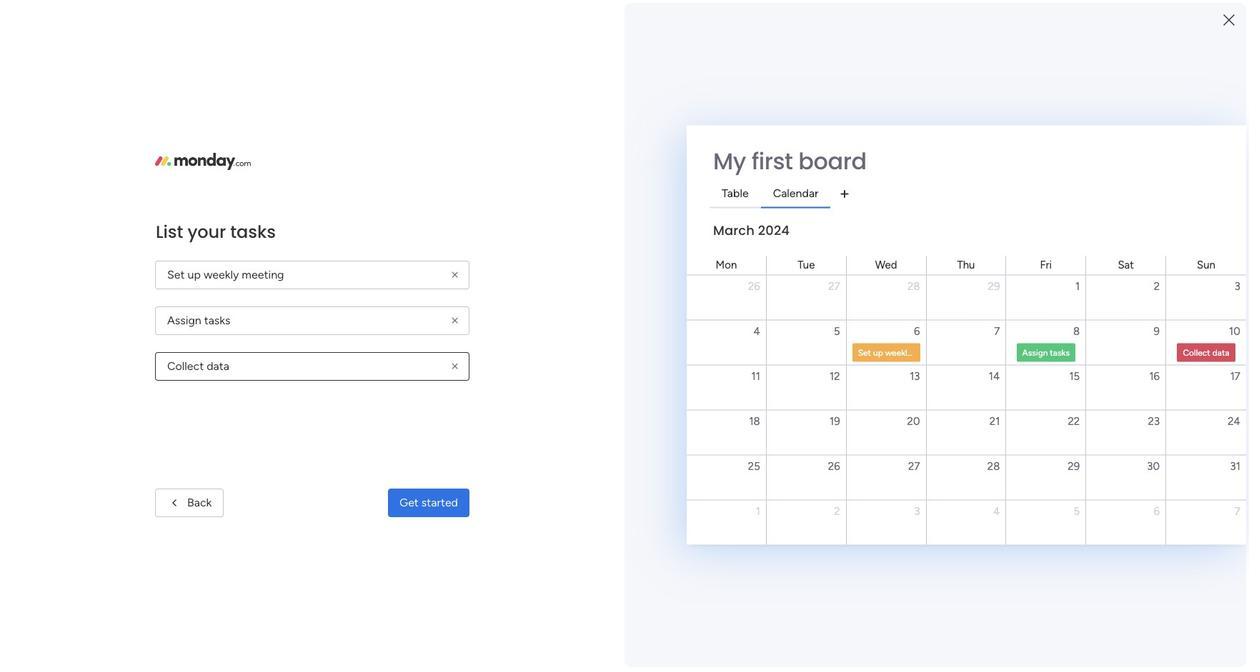 Task type: describe. For each thing, give the bounding box(es) containing it.
quick
[[908, 408, 932, 420]]

lottie animation image
[[595, 34, 997, 89]]

new task
[[589, 580, 631, 592]]

how
[[1083, 372, 1102, 384]]

use
[[828, 408, 845, 420]]

explore templates button
[[1008, 261, 1205, 290]]

1 horizontal spatial 29
[[1068, 460, 1080, 473]]

up
[[874, 347, 884, 357]]

explore
[[1061, 268, 1099, 282]]

20
[[908, 415, 921, 428]]

for
[[893, 408, 906, 420]]

14
[[989, 370, 1001, 383]]

personal
[[528, 548, 572, 561]]

get started
[[400, 496, 458, 510]]

kendall parks image
[[1210, 6, 1233, 29]]

1 vertical spatial 6
[[1154, 505, 1160, 518]]

0 vertical spatial 29
[[988, 280, 1001, 292]]

and for reminders
[[604, 548, 623, 561]]

first
[[752, 145, 793, 177]]

my
[[714, 145, 746, 177]]

help
[[1056, 425, 1078, 437]]

collect data
[[1184, 347, 1230, 357]]

fri
[[1041, 259, 1052, 272]]

tasks for track personal tasks and reminders here
[[575, 548, 601, 561]]

thu
[[958, 259, 976, 272]]

15
[[1070, 370, 1080, 383]]

build your board with ai
[[265, 213, 387, 227]]

help center element
[[1000, 410, 1214, 467]]

0 horizontal spatial 28
[[908, 280, 921, 292]]

0 vertical spatial get
[[1041, 315, 1059, 328]]

march
[[714, 221, 755, 239]]

2024
[[758, 221, 790, 239]]

12
[[830, 370, 841, 383]]

get
[[400, 496, 419, 510]]

21
[[990, 415, 1001, 428]]

0 vertical spatial 4
[[754, 325, 761, 337]]

24
[[1228, 415, 1241, 428]]

18
[[750, 415, 761, 428]]

sun
[[1198, 259, 1216, 272]]

task
[[613, 580, 631, 592]]

enable desktop notifications
[[265, 305, 411, 319]]

9
[[1154, 325, 1160, 337]]

j
[[882, 408, 885, 420]]

learn for help
[[1056, 441, 1081, 453]]

sat
[[1118, 259, 1135, 272]]

explore templates
[[1061, 268, 1153, 282]]

app
[[355, 336, 374, 350]]

10
[[1230, 325, 1241, 337]]

getting
[[1056, 356, 1091, 368]]

1 vertical spatial 4
[[994, 505, 1001, 518]]

0 horizontal spatial 27
[[829, 280, 841, 292]]

upload
[[265, 275, 302, 288]]

help center learn and get support
[[1056, 425, 1155, 453]]

learn & get inspired
[[1000, 315, 1102, 328]]

list
[[156, 220, 183, 243]]

works
[[1165, 372, 1192, 384]]

contact sales meet our sales experts
[[1056, 493, 1157, 521]]

contact sales element
[[1000, 479, 1214, 536]]

started for getting
[[1094, 356, 1127, 368]]

monday.com
[[1105, 372, 1163, 384]]

+
[[868, 408, 874, 420]]

meet
[[1056, 509, 1079, 521]]

and for get
[[1083, 441, 1100, 453]]

data
[[1213, 347, 1230, 357]]

31
[[1231, 460, 1241, 473]]

13
[[910, 370, 921, 383]]

mon
[[716, 259, 737, 272]]

0 vertical spatial 5
[[834, 325, 841, 337]]

2 horizontal spatial tasks
[[1051, 347, 1070, 357]]

25
[[748, 460, 761, 473]]

1 vertical spatial 2
[[835, 505, 841, 518]]

0 vertical spatial 26
[[749, 280, 761, 292]]

22
[[1069, 415, 1080, 428]]



Task type: locate. For each thing, give the bounding box(es) containing it.
center
[[1080, 425, 1110, 437]]

1 horizontal spatial 4
[[994, 505, 1001, 518]]

build
[[265, 213, 290, 227]]

help image
[[1157, 10, 1171, 24]]

your right build
[[293, 213, 316, 227]]

1 horizontal spatial started
[[1094, 356, 1127, 368]]

lottie animation element
[[595, 34, 997, 89]]

1 horizontal spatial and
[[1083, 441, 1100, 453]]

0 horizontal spatial 6
[[914, 325, 921, 337]]

1 vertical spatial started
[[422, 496, 458, 510]]

update feed image
[[1027, 10, 1042, 24]]

march 2024
[[714, 221, 790, 239]]

1 vertical spatial 26
[[829, 460, 841, 473]]

0 vertical spatial 3
[[1235, 280, 1241, 292]]

our right install
[[298, 336, 315, 350]]

0 vertical spatial sales
[[1096, 493, 1119, 505]]

experts
[[1123, 509, 1157, 521]]

tasks up upload
[[230, 220, 276, 243]]

search everything image
[[1125, 10, 1140, 24]]

your left 'photo'
[[305, 275, 327, 288]]

list box
[[0, 167, 182, 387]]

8
[[1074, 325, 1080, 337]]

1 horizontal spatial 26
[[829, 460, 841, 473]]

set up weekly meeting
[[858, 347, 946, 357]]

26 down march 2024
[[749, 280, 761, 292]]

27
[[829, 280, 841, 292], [909, 460, 921, 473]]

progress bar
[[851, 122, 867, 128]]

1 horizontal spatial 6
[[1154, 505, 1160, 518]]

desktop
[[303, 305, 344, 319]]

0 horizontal spatial 1
[[756, 505, 761, 518]]

getting started learn how monday.com works
[[1056, 356, 1192, 384]]

meeting
[[914, 347, 946, 357]]

1
[[1076, 280, 1080, 292], [756, 505, 761, 518]]

26 down 19
[[829, 460, 841, 473]]

option
[[0, 169, 182, 172]]

0 vertical spatial our
[[298, 336, 315, 350]]

for quick access
[[893, 408, 965, 420]]

4 left meet
[[994, 505, 1001, 518]]

1 horizontal spatial 3
[[1235, 280, 1241, 292]]

0 vertical spatial tasks
[[230, 220, 276, 243]]

and down center
[[1083, 441, 1100, 453]]

tue
[[798, 259, 815, 272]]

started for get
[[422, 496, 458, 510]]

2 vertical spatial learn
[[1056, 441, 1081, 453]]

tasks for list your tasks
[[230, 220, 276, 243]]

1 up the inspired
[[1076, 280, 1080, 292]]

None text field
[[155, 261, 470, 289], [155, 352, 470, 381], [155, 261, 470, 289], [155, 352, 470, 381]]

install
[[265, 336, 295, 350]]

1 horizontal spatial 27
[[909, 460, 921, 473]]

1 vertical spatial board
[[319, 213, 349, 227]]

illustration image
[[679, 145, 894, 360]]

inspired
[[1061, 315, 1102, 328]]

new
[[589, 580, 610, 592]]

assign tasks
[[1023, 347, 1070, 357]]

0 vertical spatial board
[[799, 145, 867, 177]]

5 left the experts
[[1074, 505, 1080, 518]]

ai
[[377, 213, 387, 227]]

started inside button
[[422, 496, 458, 510]]

getting started element
[[1000, 341, 1214, 399]]

0 vertical spatial learn
[[1000, 315, 1028, 328]]

here
[[679, 548, 702, 561]]

1 vertical spatial our
[[1082, 509, 1096, 521]]

1 horizontal spatial our
[[1082, 509, 1096, 521]]

0 vertical spatial 28
[[908, 280, 921, 292]]

0 horizontal spatial 29
[[988, 280, 1001, 292]]

our
[[298, 336, 315, 350], [1082, 509, 1096, 521]]

1 vertical spatial 1
[[756, 505, 761, 518]]

wed
[[876, 259, 898, 272]]

mobile
[[318, 336, 352, 350]]

track personal tasks and reminders here
[[498, 548, 702, 561]]

1 vertical spatial 27
[[909, 460, 921, 473]]

⌘
[[852, 408, 862, 420]]

0 horizontal spatial started
[[422, 496, 458, 510]]

1 vertical spatial 28
[[988, 460, 1001, 473]]

list your tasks
[[156, 220, 276, 243]]

learn
[[1000, 315, 1028, 328], [1056, 372, 1081, 384], [1056, 441, 1081, 453]]

0 horizontal spatial 5
[[834, 325, 841, 337]]

with
[[351, 213, 374, 227]]

your
[[293, 213, 316, 227], [188, 220, 226, 243], [305, 275, 327, 288]]

3
[[1235, 280, 1241, 292], [915, 505, 921, 518]]

our inside contact sales meet our sales experts
[[1082, 509, 1096, 521]]

0 vertical spatial 1
[[1076, 280, 1080, 292]]

0 horizontal spatial 2
[[835, 505, 841, 518]]

1 vertical spatial 29
[[1068, 460, 1080, 473]]

0 horizontal spatial 26
[[749, 280, 761, 292]]

started right get
[[422, 496, 458, 510]]

28 down 21
[[988, 460, 1001, 473]]

started up how
[[1094, 356, 1127, 368]]

photo
[[330, 275, 361, 288]]

0 horizontal spatial 7
[[995, 325, 1001, 337]]

1 horizontal spatial 28
[[988, 460, 1001, 473]]

and
[[1083, 441, 1100, 453], [604, 548, 623, 561]]

started inside the "getting started learn how monday.com works"
[[1094, 356, 1127, 368]]

0 horizontal spatial 4
[[754, 325, 761, 337]]

23
[[1149, 415, 1160, 428]]

learn down 'getting'
[[1056, 372, 1081, 384]]

board
[[799, 145, 867, 177], [319, 213, 349, 227]]

upload your photo
[[265, 275, 361, 288]]

2 vertical spatial tasks
[[575, 548, 601, 561]]

your for list
[[188, 220, 226, 243]]

1 vertical spatial learn
[[1056, 372, 1081, 384]]

notifications image
[[996, 10, 1010, 24]]

6 up meeting
[[914, 325, 921, 337]]

1 vertical spatial get
[[1102, 441, 1117, 453]]

collect
[[1184, 347, 1211, 357]]

back
[[187, 496, 212, 510]]

1 vertical spatial tasks
[[1051, 347, 1070, 357]]

track
[[498, 548, 525, 561]]

access
[[934, 408, 965, 420]]

1 horizontal spatial 1
[[1076, 280, 1080, 292]]

26
[[749, 280, 761, 292], [829, 460, 841, 473]]

5
[[834, 325, 841, 337], [1074, 505, 1080, 518]]

1 horizontal spatial get
[[1102, 441, 1117, 453]]

invite members image
[[1059, 10, 1073, 24]]

sales right contact
[[1096, 493, 1119, 505]]

7
[[995, 325, 1001, 337], [1235, 505, 1241, 518]]

your right list
[[188, 220, 226, 243]]

6 down '30'
[[1154, 505, 1160, 518]]

tasks right assign
[[1051, 347, 1070, 357]]

1 vertical spatial sales
[[1099, 509, 1121, 521]]

30
[[1148, 460, 1160, 473]]

1 vertical spatial 3
[[915, 505, 921, 518]]

enable
[[265, 305, 300, 319]]

reminders
[[626, 548, 677, 561]]

7 down the "31"
[[1235, 505, 1241, 518]]

11
[[752, 370, 761, 383]]

1 down 25
[[756, 505, 761, 518]]

templates image image
[[1012, 108, 1201, 207]]

and inside the help center learn and get support
[[1083, 441, 1100, 453]]

17
[[1231, 370, 1241, 383]]

0 horizontal spatial and
[[604, 548, 623, 561]]

sales
[[1096, 493, 1119, 505], [1099, 509, 1121, 521]]

get
[[1041, 315, 1059, 328], [1102, 441, 1117, 453]]

get down center
[[1102, 441, 1117, 453]]

my first board
[[714, 145, 867, 177]]

install our mobile app
[[265, 336, 374, 350]]

1 horizontal spatial 7
[[1235, 505, 1241, 518]]

29 up contact
[[1068, 460, 1080, 473]]

4 up 11
[[754, 325, 761, 337]]

new task button
[[564, 575, 637, 598], [564, 575, 637, 598]]

support
[[1120, 441, 1155, 453]]

19
[[830, 415, 841, 428]]

1 horizontal spatial tasks
[[575, 548, 601, 561]]

⌘ +
[[852, 408, 874, 420]]

0 vertical spatial 6
[[914, 325, 921, 337]]

1 horizontal spatial 2
[[1154, 280, 1160, 292]]

board left with
[[319, 213, 349, 227]]

get right &
[[1041, 315, 1059, 328]]

contact
[[1056, 493, 1094, 505]]

weekly
[[886, 347, 912, 357]]

assign
[[1023, 347, 1048, 357]]

monday marketplace image
[[1090, 10, 1105, 24]]

learn down 'help'
[[1056, 441, 1081, 453]]

tasks up new
[[575, 548, 601, 561]]

0 vertical spatial 7
[[995, 325, 1001, 337]]

learn for getting
[[1056, 372, 1081, 384]]

1 horizontal spatial 5
[[1074, 505, 1080, 518]]

learn left &
[[1000, 315, 1028, 328]]

your for upload
[[305, 275, 327, 288]]

learn inside the "getting started learn how monday.com works"
[[1056, 372, 1081, 384]]

29 up learn & get inspired
[[988, 280, 1001, 292]]

5 up '12' at the bottom right
[[834, 325, 841, 337]]

&
[[1031, 315, 1038, 328]]

back button
[[155, 489, 224, 518]]

board for your
[[319, 213, 349, 227]]

set
[[858, 347, 872, 357]]

1 vertical spatial 7
[[1235, 505, 1241, 518]]

your for build
[[293, 213, 316, 227]]

our right meet
[[1082, 509, 1096, 521]]

get inside the help center learn and get support
[[1102, 441, 1117, 453]]

7 left &
[[995, 325, 1001, 337]]

4
[[754, 325, 761, 337], [994, 505, 1001, 518]]

board for first
[[799, 145, 867, 177]]

0 horizontal spatial get
[[1041, 315, 1059, 328]]

logo image
[[155, 153, 251, 170]]

1 horizontal spatial board
[[799, 145, 867, 177]]

learn inside the help center learn and get support
[[1056, 441, 1081, 453]]

0 vertical spatial started
[[1094, 356, 1127, 368]]

1 vertical spatial 5
[[1074, 505, 1080, 518]]

0 vertical spatial 27
[[829, 280, 841, 292]]

sales left the experts
[[1099, 509, 1121, 521]]

0 horizontal spatial board
[[319, 213, 349, 227]]

templates
[[1102, 268, 1153, 282]]

0 horizontal spatial 3
[[915, 505, 921, 518]]

1 vertical spatial and
[[604, 548, 623, 561]]

notifications
[[347, 305, 411, 319]]

0 horizontal spatial tasks
[[230, 220, 276, 243]]

29
[[988, 280, 1001, 292], [1068, 460, 1080, 473]]

0 vertical spatial and
[[1083, 441, 1100, 453]]

0 horizontal spatial our
[[298, 336, 315, 350]]

6
[[914, 325, 921, 337], [1154, 505, 1160, 518]]

and up new task
[[604, 548, 623, 561]]

16
[[1150, 370, 1160, 383]]

28 up set up weekly meeting
[[908, 280, 921, 292]]

0 vertical spatial 2
[[1154, 280, 1160, 292]]

None text field
[[155, 306, 470, 335]]

1 image
[[1007, 1, 1020, 17]]

board right first
[[799, 145, 867, 177]]



Task type: vqa. For each thing, say whether or not it's contained in the screenshot.
Getting started element
yes



